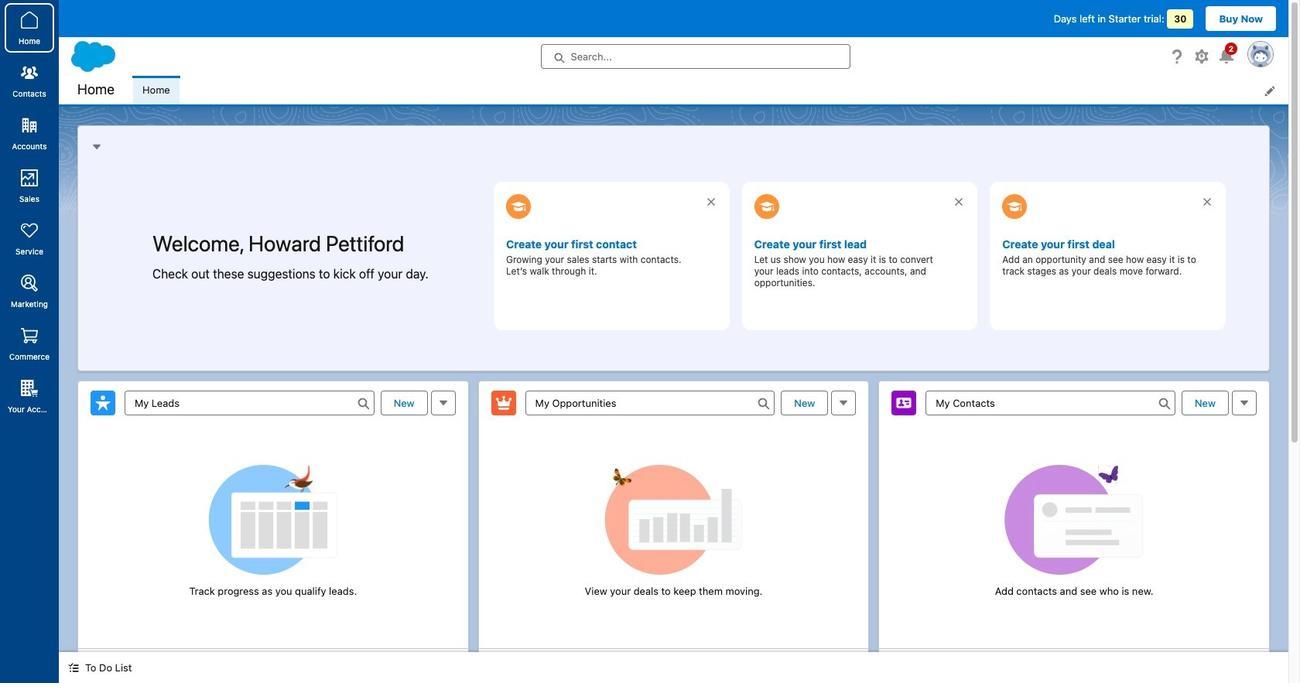Task type: describe. For each thing, give the bounding box(es) containing it.
2 select an option text field from the left
[[525, 391, 775, 415]]

Select an Option text field
[[926, 391, 1176, 415]]



Task type: locate. For each thing, give the bounding box(es) containing it.
text default image
[[68, 663, 79, 674]]

list
[[133, 76, 1289, 105]]

1 select an option text field from the left
[[125, 391, 375, 415]]

0 horizontal spatial select an option text field
[[125, 391, 375, 415]]

Select an Option text field
[[125, 391, 375, 415], [525, 391, 775, 415]]

1 horizontal spatial select an option text field
[[525, 391, 775, 415]]



Task type: vqa. For each thing, say whether or not it's contained in the screenshot.
status within THE ALL CONTACTS|CONTACTS|LIST VIEW ELEMENT
no



